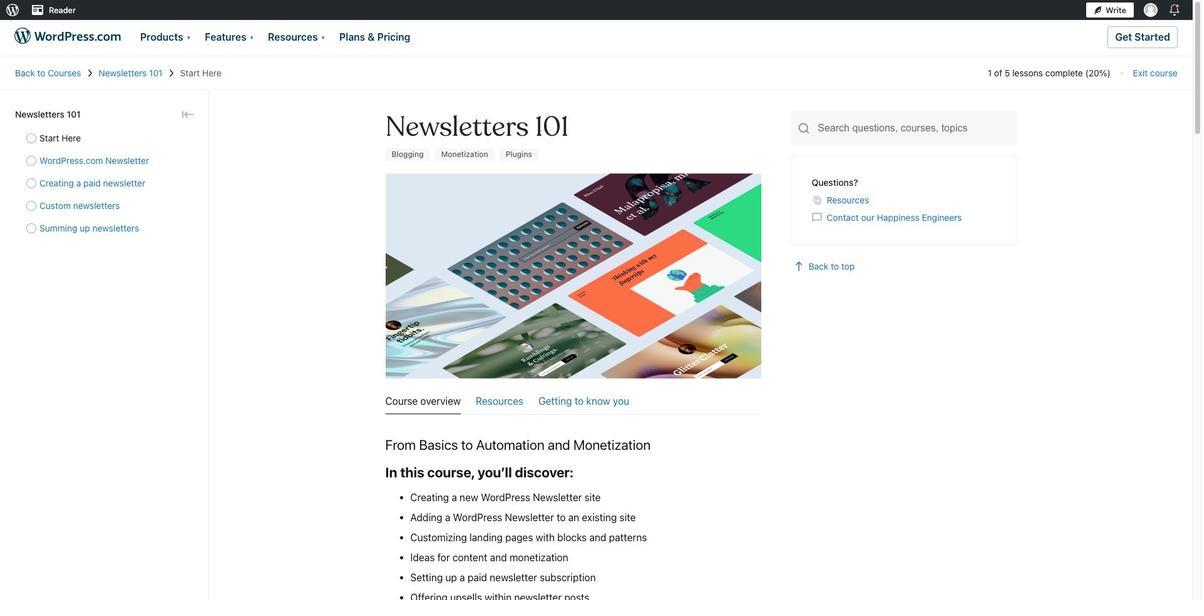 Task type: describe. For each thing, give the bounding box(es) containing it.
Search questions, courses, topics search field
[[817, 111, 1017, 146]]

wordpress.com element
[[0, 20, 1193, 56]]

wordpress.com navigation menu menu
[[0, 0, 1193, 601]]

close search results image
[[1109, 41, 1124, 56]]



Task type: vqa. For each thing, say whether or not it's contained in the screenshot.
Toolbar navigation
yes



Task type: locate. For each thing, give the bounding box(es) containing it.
None search field
[[791, 111, 1017, 146]]

form
[[58, 30, 1135, 68]]

toolbar navigation
[[0, 0, 1186, 20]]

image showing a selection of email signup pages on newsletter websites. image
[[385, 173, 761, 379]]

None search field
[[58, 30, 1098, 68]]

tabs tab list
[[385, 389, 761, 415]]



